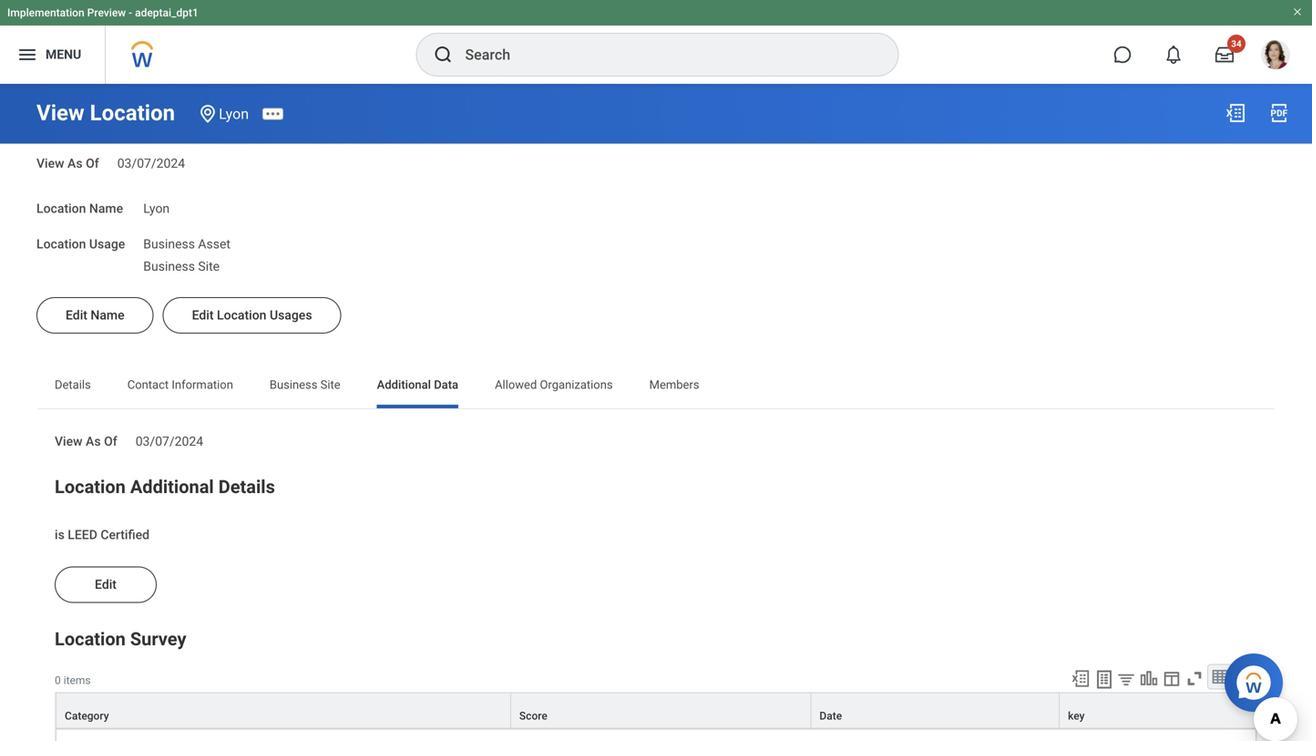 Task type: locate. For each thing, give the bounding box(es) containing it.
location up leed at the bottom left of page
[[55, 476, 126, 498]]

1 vertical spatial business
[[143, 259, 195, 274]]

business asset element
[[143, 233, 231, 251]]

1 vertical spatial business site
[[270, 378, 341, 391]]

location usage
[[36, 236, 125, 251]]

view printable version (pdf) image
[[1269, 102, 1291, 124]]

lyon
[[219, 105, 249, 122], [143, 201, 170, 216]]

location additional details group
[[55, 473, 1258, 544]]

0 horizontal spatial as
[[67, 156, 83, 171]]

business down the usages
[[270, 378, 318, 391]]

export to excel image inside toolbar
[[1071, 668, 1091, 688]]

additional left data
[[377, 378, 431, 391]]

1 vertical spatial lyon
[[143, 201, 170, 216]]

tab list inside view location main content
[[36, 364, 1276, 408]]

view as of element up location name "element"
[[117, 145, 185, 172]]

edit name
[[66, 307, 125, 322]]

03/07/2024
[[117, 156, 185, 171], [136, 434, 203, 449]]

location name element
[[143, 190, 170, 217]]

of for top view as of element
[[86, 156, 99, 171]]

row
[[56, 692, 1257, 729]]

0 vertical spatial details
[[55, 378, 91, 391]]

0 horizontal spatial details
[[55, 378, 91, 391]]

2 vertical spatial business
[[270, 378, 318, 391]]

site down the asset
[[198, 259, 220, 274]]

information
[[172, 378, 233, 391]]

additional inside group
[[130, 476, 214, 498]]

business site element
[[143, 255, 220, 274]]

business
[[143, 236, 195, 251], [143, 259, 195, 274], [270, 378, 318, 391]]

business down business asset
[[143, 259, 195, 274]]

profile logan mcneil image
[[1261, 40, 1291, 73]]

leed
[[68, 527, 97, 542]]

additional
[[377, 378, 431, 391], [130, 476, 214, 498]]

location for location name
[[36, 201, 86, 216]]

business asset
[[143, 236, 231, 251]]

export to worksheets image
[[1094, 668, 1116, 690]]

1 vertical spatial as
[[86, 434, 101, 449]]

03/07/2024 up 'location additional details' at bottom
[[136, 434, 203, 449]]

edit
[[66, 307, 87, 322], [192, 307, 214, 322], [95, 577, 117, 592]]

0 vertical spatial business site
[[143, 259, 220, 274]]

location for location additional details
[[55, 476, 126, 498]]

as up location additional details 'button'
[[86, 434, 101, 449]]

location
[[90, 100, 175, 126], [36, 201, 86, 216], [36, 236, 86, 251], [217, 307, 267, 322], [55, 476, 126, 498], [55, 628, 126, 650]]

edit down 'location usage' at the top of page
[[66, 307, 87, 322]]

0 horizontal spatial of
[[86, 156, 99, 171]]

0 horizontal spatial export to excel image
[[1071, 668, 1091, 688]]

view as of
[[36, 156, 99, 171], [55, 434, 117, 449]]

of up 'location additional details' at bottom
[[104, 434, 117, 449]]

location left location 'image'
[[90, 100, 175, 126]]

name down usage
[[91, 307, 125, 322]]

key button
[[1060, 693, 1256, 728]]

1 vertical spatial 03/07/2024
[[136, 434, 203, 449]]

allowed
[[495, 378, 537, 391]]

name inside button
[[91, 307, 125, 322]]

location left the usages
[[217, 307, 267, 322]]

export to excel image left export to worksheets icon
[[1071, 668, 1091, 688]]

of
[[86, 156, 99, 171], [104, 434, 117, 449]]

0 vertical spatial name
[[89, 201, 123, 216]]

location inside location additional details group
[[55, 476, 126, 498]]

location down location name
[[36, 236, 86, 251]]

view
[[36, 100, 84, 126], [36, 156, 64, 171], [55, 434, 83, 449]]

key
[[1068, 709, 1085, 722]]

row containing category
[[56, 692, 1257, 729]]

03/07/2024 for bottom view as of element
[[136, 434, 203, 449]]

business up business site element
[[143, 236, 195, 251]]

location survey button
[[55, 628, 186, 650]]

location additional details
[[55, 476, 275, 498]]

03/07/2024 up location name "element"
[[117, 156, 185, 171]]

location up items
[[55, 628, 126, 650]]

0 vertical spatial of
[[86, 156, 99, 171]]

1 vertical spatial name
[[91, 307, 125, 322]]

location inside edit location usages button
[[217, 307, 267, 322]]

1 horizontal spatial of
[[104, 434, 117, 449]]

is
[[55, 527, 65, 542]]

items selected list
[[143, 233, 260, 275]]

details inside group
[[218, 476, 275, 498]]

name up usage
[[89, 201, 123, 216]]

2 horizontal spatial edit
[[192, 307, 214, 322]]

view location
[[36, 100, 175, 126]]

location inside location survey group
[[55, 628, 126, 650]]

fullscreen image
[[1185, 668, 1205, 688]]

name
[[89, 201, 123, 216], [91, 307, 125, 322]]

select to filter grid data image
[[1117, 669, 1137, 688]]

preview
[[87, 6, 126, 19]]

0 horizontal spatial business site
[[143, 259, 220, 274]]

site inside items selected list
[[198, 259, 220, 274]]

as up location name
[[67, 156, 83, 171]]

tab list containing details
[[36, 364, 1276, 408]]

toolbar
[[1063, 664, 1258, 692]]

0 vertical spatial additional
[[377, 378, 431, 391]]

business site down business asset
[[143, 259, 220, 274]]

edit down business site element
[[192, 307, 214, 322]]

table image
[[1211, 667, 1230, 686]]

menu banner
[[0, 0, 1312, 84]]

1 vertical spatial details
[[218, 476, 275, 498]]

34 button
[[1205, 35, 1246, 75]]

0 horizontal spatial lyon
[[143, 201, 170, 216]]

site left additional data
[[321, 378, 341, 391]]

adeptai_dpt1
[[135, 6, 199, 19]]

1 horizontal spatial as
[[86, 434, 101, 449]]

1 horizontal spatial details
[[218, 476, 275, 498]]

location up 'location usage' at the top of page
[[36, 201, 86, 216]]

lyon for lyon link
[[219, 105, 249, 122]]

0 vertical spatial business
[[143, 236, 195, 251]]

view as of for top view as of element
[[36, 156, 99, 171]]

inbox large image
[[1216, 46, 1234, 64]]

0 horizontal spatial additional
[[130, 476, 214, 498]]

2 vertical spatial view
[[55, 434, 83, 449]]

export to excel image
[[1225, 102, 1247, 124], [1071, 668, 1091, 688]]

tab list
[[36, 364, 1276, 408]]

1 horizontal spatial edit
[[95, 577, 117, 592]]

0 vertical spatial export to excel image
[[1225, 102, 1247, 124]]

organizations
[[540, 378, 613, 391]]

1 horizontal spatial lyon
[[219, 105, 249, 122]]

view as of element up 'location additional details' at bottom
[[136, 423, 203, 450]]

0 horizontal spatial site
[[198, 259, 220, 274]]

0 vertical spatial view as of
[[36, 156, 99, 171]]

name for edit name
[[91, 307, 125, 322]]

1 horizontal spatial site
[[321, 378, 341, 391]]

1 vertical spatial view
[[36, 156, 64, 171]]

1 vertical spatial of
[[104, 434, 117, 449]]

export to excel image for view printable version (pdf) icon
[[1225, 102, 1247, 124]]

edit down is leed certified
[[95, 577, 117, 592]]

1 vertical spatial additional
[[130, 476, 214, 498]]

view as of element
[[117, 145, 185, 172], [136, 423, 203, 450]]

0 vertical spatial lyon
[[219, 105, 249, 122]]

0 vertical spatial site
[[198, 259, 220, 274]]

site
[[198, 259, 220, 274], [321, 378, 341, 391]]

0 horizontal spatial edit
[[66, 307, 87, 322]]

1 horizontal spatial export to excel image
[[1225, 102, 1247, 124]]

0 vertical spatial 03/07/2024
[[117, 156, 185, 171]]

location for location survey
[[55, 628, 126, 650]]

business site
[[143, 259, 220, 274], [270, 378, 341, 391]]

03/07/2024 for top view as of element
[[117, 156, 185, 171]]

lyon link
[[219, 105, 249, 122]]

1 horizontal spatial additional
[[377, 378, 431, 391]]

additional up certified
[[130, 476, 214, 498]]

as
[[67, 156, 83, 171], [86, 434, 101, 449]]

export to excel image left view printable version (pdf) icon
[[1225, 102, 1247, 124]]

1 vertical spatial export to excel image
[[1071, 668, 1091, 688]]

view for top view as of element
[[36, 156, 64, 171]]

details
[[55, 378, 91, 391], [218, 476, 275, 498]]

location name
[[36, 201, 123, 216]]

items
[[64, 674, 91, 687]]

business site down the usages
[[270, 378, 341, 391]]

location image
[[197, 103, 219, 125]]

1 vertical spatial view as of
[[55, 434, 117, 449]]

0 vertical spatial as
[[67, 156, 83, 171]]

of up location name
[[86, 156, 99, 171]]



Task type: describe. For each thing, give the bounding box(es) containing it.
search image
[[432, 44, 454, 66]]

usages
[[270, 307, 312, 322]]

category button
[[57, 693, 510, 728]]

view location main content
[[0, 84, 1312, 741]]

menu button
[[0, 26, 105, 84]]

notifications large image
[[1165, 46, 1183, 64]]

business site inside items selected list
[[143, 259, 220, 274]]

score
[[519, 709, 548, 722]]

date
[[820, 709, 842, 722]]

expand table image
[[1236, 667, 1254, 686]]

date button
[[812, 693, 1059, 728]]

export to excel image for export to worksheets icon
[[1071, 668, 1091, 688]]

close environment banner image
[[1292, 6, 1303, 17]]

as for bottom view as of element
[[86, 434, 101, 449]]

location survey
[[55, 628, 186, 650]]

members
[[650, 378, 700, 391]]

toolbar inside location survey group
[[1063, 664, 1258, 692]]

implementation
[[7, 6, 84, 19]]

contact information
[[127, 378, 233, 391]]

34
[[1232, 38, 1242, 49]]

asset
[[198, 236, 231, 251]]

justify image
[[16, 44, 38, 66]]

Search Workday  search field
[[465, 35, 861, 75]]

view for bottom view as of element
[[55, 434, 83, 449]]

name for location name
[[89, 201, 123, 216]]

allowed organizations
[[495, 378, 613, 391]]

business for business site element
[[143, 259, 195, 274]]

-
[[129, 6, 132, 19]]

is leed certified
[[55, 527, 150, 542]]

lyon for location name "element"
[[143, 201, 170, 216]]

0 vertical spatial view
[[36, 100, 84, 126]]

location for location usage
[[36, 236, 86, 251]]

edit button
[[55, 566, 157, 603]]

edit for edit location usages
[[192, 307, 214, 322]]

edit location usages button
[[163, 297, 341, 333]]

business inside "tab list"
[[270, 378, 318, 391]]

row inside location survey group
[[56, 692, 1257, 729]]

usage
[[89, 236, 125, 251]]

additional data
[[377, 378, 459, 391]]

edit for edit name
[[66, 307, 87, 322]]

of for bottom view as of element
[[104, 434, 117, 449]]

view as of for bottom view as of element
[[55, 434, 117, 449]]

1 vertical spatial site
[[321, 378, 341, 391]]

1 vertical spatial view as of element
[[136, 423, 203, 450]]

edit location usages
[[192, 307, 312, 322]]

implementation preview -   adeptai_dpt1
[[7, 6, 199, 19]]

menu
[[46, 47, 81, 62]]

business for business asset element
[[143, 236, 195, 251]]

location survey group
[[55, 625, 1258, 741]]

0 vertical spatial view as of element
[[117, 145, 185, 172]]

contact
[[127, 378, 169, 391]]

as for top view as of element
[[67, 156, 83, 171]]

certified
[[101, 527, 150, 542]]

survey
[[130, 628, 186, 650]]

0 items
[[55, 674, 91, 687]]

0
[[55, 674, 61, 687]]

view location - expand/collapse chart image
[[1139, 668, 1159, 688]]

location additional details button
[[55, 476, 275, 498]]

score button
[[511, 693, 811, 728]]

click to view/edit grid preferences image
[[1162, 668, 1182, 688]]

category
[[65, 709, 109, 722]]

1 horizontal spatial business site
[[270, 378, 341, 391]]

data
[[434, 378, 459, 391]]

edit name button
[[36, 297, 154, 333]]



Task type: vqa. For each thing, say whether or not it's contained in the screenshot.
Group
no



